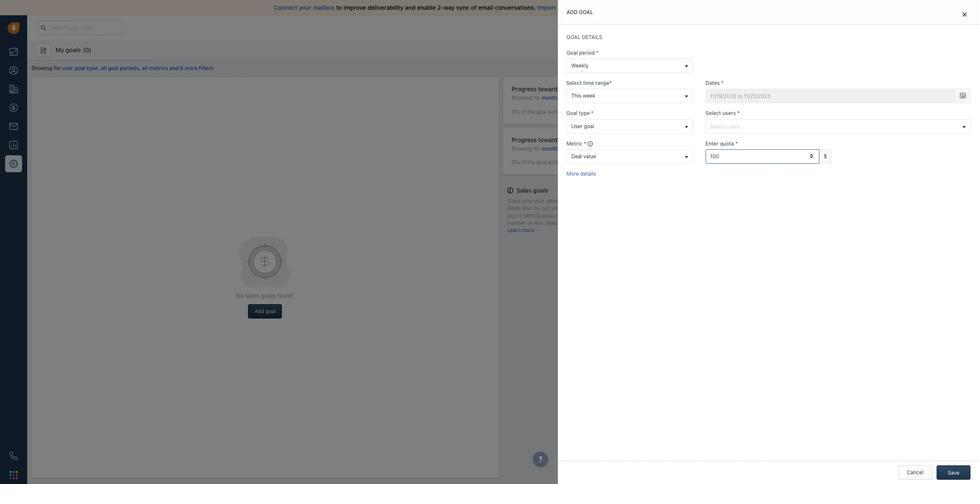 Task type: describe. For each thing, give the bounding box(es) containing it.
days
[[792, 25, 803, 30]]

Search your CRM... text field
[[37, 21, 122, 35]]

more
[[567, 171, 579, 177]]

connect
[[274, 4, 297, 11]]

2 goals from the top
[[508, 205, 521, 212]]

for down 'progress towards deal value goal'
[[534, 95, 540, 101]]

this
[[571, 93, 582, 99]]

showing for for progress towards deal value goal
[[512, 95, 542, 101]]

goals down 'deal'
[[566, 95, 580, 101]]

and down "move" in the top right of the page
[[633, 205, 642, 212]]

Select users search field
[[708, 122, 960, 131]]

ends
[[769, 25, 779, 30]]

critical
[[603, 213, 620, 219]]

time
[[584, 80, 594, 86]]

2-
[[438, 4, 444, 11]]

0
[[85, 46, 89, 53]]

Enter value number field
[[706, 149, 820, 164]]

these
[[592, 220, 605, 226]]

and left enable
[[405, 4, 416, 11]]

0 horizontal spatial more
[[185, 65, 198, 71]]

and left '6'
[[169, 65, 179, 71]]

(
[[83, 46, 85, 53]]

showing for for progress towards number of deals goal
[[512, 146, 542, 152]]

your right "move" in the top right of the page
[[646, 198, 657, 204]]

select users *
[[706, 110, 740, 117]]

monthly link for number
[[542, 146, 566, 152]]

goals down "out"
[[542, 213, 555, 219]]

goals left (
[[66, 46, 81, 53]]

lay
[[534, 205, 541, 212]]

0% for progress towards number of deals goal
[[512, 159, 520, 166]]

it
[[605, 198, 608, 204]]

enable
[[417, 4, 436, 11]]

your up lay
[[534, 198, 545, 204]]

import all your sales data link
[[538, 4, 610, 11]]

showing for progress towards number of deals goal
[[512, 146, 532, 152]]

of right sync on the top left of the page
[[471, 4, 477, 11]]

period
[[579, 50, 595, 56]]

number
[[508, 220, 526, 226]]

also
[[523, 205, 532, 212]]

goal type *
[[567, 110, 594, 117]]

$
[[824, 153, 827, 160]]

and down "when"
[[689, 213, 698, 219]]

users
[[723, 110, 736, 117]]

setting
[[524, 213, 541, 219]]

your right "import"
[[566, 4, 578, 11]]

the for progress towards deal value goal
[[527, 109, 535, 115]]

trial
[[759, 25, 767, 30]]

2 horizontal spatial all
[[558, 4, 564, 11]]

user goal type, all goal periods, all metrics and 6 more filters link
[[62, 65, 214, 71]]

move
[[632, 198, 645, 204]]

my goals ( 0 )
[[56, 46, 91, 53]]

more details
[[567, 171, 596, 177]]

the for progress towards number of deals goal
[[527, 159, 535, 166]]

deliverability
[[368, 4, 404, 11]]

and down earned
[[668, 220, 677, 226]]

* right the "metric"
[[584, 140, 586, 147]]

sales
[[517, 187, 532, 194]]

business-
[[580, 213, 603, 219]]

when
[[686, 205, 699, 212]]

deal
[[562, 85, 574, 93]]

data
[[596, 4, 608, 11]]

both
[[629, 220, 640, 226]]

goal
[[567, 34, 581, 40]]

conversations.
[[495, 4, 536, 11]]

this week button
[[567, 89, 693, 103]]

number
[[562, 136, 585, 143]]

like
[[640, 213, 648, 219]]

2 horizontal spatial sales
[[580, 4, 594, 11]]

explore plans
[[819, 24, 852, 31]]

value inside button
[[584, 153, 596, 160]]

your left mailbox
[[299, 4, 311, 11]]

team
[[560, 198, 572, 204]]

add goal inside add goal 'button'
[[255, 308, 276, 315]]

details
[[580, 171, 596, 177]]

towards for number
[[538, 136, 561, 143]]

give
[[523, 198, 532, 204]]

select time range *
[[567, 80, 612, 86]]

needs
[[609, 198, 624, 204]]

direction
[[582, 198, 604, 204]]

goals give your sales team the direction it needs to move your business forward. goals also lay out your team's performance in black and white—especially when you're setting goals based on business-critical metrics like revenue earned and number of won deals. you can add these goals for both individuals and teams learn more
[[508, 198, 701, 234]]

found.
[[277, 292, 295, 299]]

more inside goals give your sales team the direction it needs to move your business forward. goals also lay out your team's performance in black and white—especially when you're setting goals based on business-critical metrics like revenue earned and number of won deals. you can add these goals for both individuals and teams learn more
[[522, 227, 535, 234]]

1 horizontal spatial all
[[142, 65, 148, 71]]

your up based
[[551, 205, 562, 212]]

deals.
[[545, 220, 559, 226]]

details
[[582, 34, 603, 40]]

deals
[[594, 136, 609, 143]]

dates *
[[706, 80, 724, 86]]

0% of the goal achieved for number
[[512, 159, 570, 166]]

* right time
[[610, 80, 612, 86]]

6
[[180, 65, 183, 71]]

cancel
[[907, 470, 924, 476]]

out
[[542, 205, 550, 212]]

on
[[572, 213, 578, 219]]

* right type
[[592, 110, 594, 117]]

add goal button
[[248, 305, 282, 319]]

revenue
[[650, 213, 669, 219]]

goals down "critical"
[[606, 220, 619, 226]]

freshworks switcher image
[[9, 471, 18, 480]]

in inside goals give your sales team the direction it needs to move your business forward. goals also lay out your team's performance in black and white—especially when you're setting goals based on business-critical metrics like revenue earned and number of won deals. you can add these goals for both individuals and teams learn more
[[613, 205, 617, 212]]

white—especially
[[643, 205, 685, 212]]

metric
[[567, 140, 582, 147]]

explore plans link
[[814, 23, 857, 33]]

deal value button
[[567, 149, 693, 164]]

)
[[89, 46, 91, 53]]

connect your mailbox to improve deliverability and enable 2-way sync of email conversations. import all your sales data
[[274, 4, 608, 11]]

individuals
[[641, 220, 667, 226]]

add
[[581, 220, 590, 226]]

0 vertical spatial in
[[781, 25, 785, 30]]

select for select time range
[[567, 80, 582, 86]]

of up sales
[[521, 159, 526, 166]]

the inside goals give your sales team the direction it needs to move your business forward. goals also lay out your team's performance in black and white—especially when you're setting goals based on business-critical metrics like revenue earned and number of won deals. you can add these goals for both individuals and teams learn more
[[573, 198, 581, 204]]

teams
[[678, 220, 693, 226]]

for down progress towards number of deals goal
[[534, 146, 540, 152]]

* right quota
[[736, 140, 738, 147]]

black
[[619, 205, 632, 212]]

user goal button
[[567, 119, 693, 134]]

progress for progress towards number of deals goal
[[512, 136, 537, 143]]

sales goals
[[517, 187, 548, 194]]

progress for progress towards deal value goal
[[512, 85, 537, 93]]

send email image
[[895, 24, 901, 31]]

no sales goals found.
[[236, 292, 295, 299]]

add inside 'dialog'
[[567, 9, 578, 15]]



Task type: locate. For each thing, give the bounding box(es) containing it.
no
[[236, 292, 244, 299]]

* right users
[[738, 110, 740, 117]]

achieved for number
[[548, 159, 570, 166]]

monthly link down progress towards number of deals goal
[[542, 146, 566, 152]]

dialog
[[558, 0, 979, 485]]

1 vertical spatial monthly link
[[542, 146, 566, 152]]

connect your mailbox link
[[274, 4, 336, 11]]

showing for progress towards deal value goal
[[512, 95, 532, 101]]

enter
[[706, 140, 719, 147]]

week
[[583, 93, 595, 99]]

of inside goals give your sales team the direction it needs to move your business forward. goals also lay out your team's performance in black and white—especially when you're setting goals based on business-critical metrics like revenue earned and number of won deals. you can add these goals for both individuals and teams learn more
[[527, 220, 532, 226]]

range
[[596, 80, 610, 86]]

2 vertical spatial sales
[[245, 292, 259, 299]]

goal left period
[[567, 50, 578, 56]]

phone element
[[5, 448, 22, 465]]

1 0% of the goal achieved from the top
[[512, 109, 570, 115]]

2 showing for from the top
[[512, 146, 542, 152]]

1 vertical spatial towards
[[538, 136, 561, 143]]

1 vertical spatial goals
[[508, 205, 521, 212]]

0 vertical spatial more
[[185, 65, 198, 71]]

0 vertical spatial towards
[[538, 85, 561, 93]]

my
[[56, 46, 64, 53]]

save button
[[937, 466, 971, 480]]

showing up sales
[[512, 146, 532, 152]]

0 vertical spatial 0%
[[512, 109, 520, 115]]

goal left type
[[567, 110, 578, 117]]

1 horizontal spatial metrics
[[621, 213, 639, 219]]

this week
[[571, 93, 595, 99]]

monthly link for deal
[[542, 95, 566, 101]]

monthly link down 'progress towards deal value goal'
[[542, 95, 566, 101]]

sales up "out"
[[546, 198, 558, 204]]

towards left 'deal'
[[538, 85, 561, 93]]

1 horizontal spatial sales
[[546, 198, 558, 204]]

monthly for deal
[[542, 95, 562, 101]]

0 horizontal spatial select
[[567, 80, 582, 86]]

None text field
[[706, 89, 956, 103]]

1 horizontal spatial add goal
[[567, 9, 593, 15]]

business
[[658, 198, 679, 204]]

0% of the goal achieved up sales goals
[[512, 159, 570, 166]]

sales left data
[[580, 4, 594, 11]]

add down no sales goals found.
[[255, 308, 264, 315]]

progress towards deal value goal
[[512, 85, 604, 93]]

all right periods,
[[142, 65, 148, 71]]

phone image
[[9, 452, 18, 461]]

won
[[534, 220, 543, 226]]

add goal left data
[[567, 9, 593, 15]]

1 vertical spatial 0% of the goal achieved
[[512, 159, 570, 166]]

select for select users
[[706, 110, 721, 117]]

add goal down no sales goals found.
[[255, 308, 276, 315]]

for inside goals give your sales team the direction it needs to move your business forward. goals also lay out your team's performance in black and white—especially when you're setting goals based on business-critical metrics like revenue earned and number of won deals. you can add these goals for both individuals and teams learn more
[[621, 220, 627, 226]]

showing left user
[[31, 65, 52, 71]]

1 horizontal spatial select
[[706, 110, 721, 117]]

goals left give
[[508, 198, 521, 204]]

2 achieved from the top
[[548, 159, 570, 166]]

1 vertical spatial showing
[[512, 95, 532, 101]]

improve
[[344, 4, 366, 11]]

0 horizontal spatial metrics
[[149, 65, 168, 71]]

towards for deal
[[538, 85, 561, 93]]

in left 21 at the right
[[781, 25, 785, 30]]

1 vertical spatial add goal
[[255, 308, 276, 315]]

mailbox
[[313, 4, 335, 11]]

add inside 'button'
[[255, 308, 264, 315]]

import
[[538, 4, 556, 11]]

value up this week at top right
[[576, 85, 591, 93]]

for left user
[[54, 65, 61, 71]]

achieved for deal
[[548, 109, 570, 115]]

0 horizontal spatial add goal
[[255, 308, 276, 315]]

1 progress from the top
[[512, 85, 537, 93]]

metric *
[[567, 140, 586, 147]]

forward.
[[681, 198, 701, 204]]

achieved up 'more'
[[548, 159, 570, 166]]

0% of the goal achieved for deal
[[512, 109, 570, 115]]

enter quota *
[[706, 140, 738, 147]]

1 vertical spatial more
[[522, 227, 535, 234]]

2 monthly from the top
[[542, 146, 562, 152]]

0% for progress towards deal value goal
[[512, 109, 520, 115]]

add up goal
[[567, 9, 578, 15]]

2 vertical spatial the
[[573, 198, 581, 204]]

showing for down progress towards number of deals goal
[[512, 146, 542, 152]]

1 goal from the top
[[567, 50, 578, 56]]

0 vertical spatial monthly
[[542, 95, 562, 101]]

all right "import"
[[558, 4, 564, 11]]

user
[[571, 123, 583, 129]]

goals up you're
[[508, 205, 521, 212]]

0 vertical spatial goals
[[508, 198, 521, 204]]

all right type,
[[101, 65, 107, 71]]

more right '6'
[[185, 65, 198, 71]]

0 vertical spatial goal
[[567, 50, 578, 56]]

more
[[185, 65, 198, 71], [522, 227, 535, 234]]

goals up add goal 'button'
[[261, 292, 276, 299]]

metrics up "both"
[[621, 213, 639, 219]]

quota
[[720, 140, 734, 147]]

goal
[[567, 50, 578, 56], [567, 110, 578, 117]]

progress towards number of deals goal
[[512, 136, 622, 143]]

of
[[471, 4, 477, 11], [521, 109, 526, 115], [587, 136, 592, 143], [521, 159, 526, 166], [527, 220, 532, 226]]

of down 'progress towards deal value goal'
[[521, 109, 526, 115]]

0 horizontal spatial sales
[[245, 292, 259, 299]]

0 vertical spatial add goal
[[567, 9, 593, 15]]

2 monthly link from the top
[[542, 146, 566, 152]]

dates
[[706, 80, 720, 86]]

2 0% of the goal achieved from the top
[[512, 159, 570, 166]]

0 vertical spatial add
[[567, 9, 578, 15]]

monthly
[[542, 95, 562, 101], [542, 146, 562, 152]]

0 vertical spatial sales
[[580, 4, 594, 11]]

towards left number
[[538, 136, 561, 143]]

0% of the goal achieved down 'progress towards deal value goal'
[[512, 109, 570, 115]]

21
[[786, 25, 791, 30]]

the down 'progress towards deal value goal'
[[527, 109, 535, 115]]

monthly link
[[542, 95, 566, 101], [542, 146, 566, 152]]

1 horizontal spatial to
[[626, 198, 630, 204]]

0 vertical spatial monthly link
[[542, 95, 566, 101]]

1 monthly from the top
[[542, 95, 562, 101]]

based
[[556, 213, 571, 219]]

the up team's
[[573, 198, 581, 204]]

add goal inside 'dialog'
[[567, 9, 593, 15]]

monthly down progress towards number of deals goal
[[542, 146, 562, 152]]

1 horizontal spatial more
[[522, 227, 535, 234]]

goal period *
[[567, 50, 599, 56]]

1 horizontal spatial in
[[781, 25, 785, 30]]

showing down 'progress towards deal value goal'
[[512, 95, 532, 101]]

1 monthly link from the top
[[542, 95, 566, 101]]

dialog containing add goal
[[558, 0, 979, 485]]

add
[[567, 9, 578, 15], [255, 308, 264, 315]]

goals right sales
[[533, 187, 548, 194]]

can
[[571, 220, 580, 226]]

metrics left '6'
[[149, 65, 168, 71]]

deal value
[[571, 153, 596, 160]]

more down won
[[522, 227, 535, 234]]

1 vertical spatial goal
[[567, 110, 578, 117]]

in down needs at the top of page
[[613, 205, 617, 212]]

to inside goals give your sales team the direction it needs to move your business forward. goals also lay out your team's performance in black and white—especially when you're setting goals based on business-critical metrics like revenue earned and number of won deals. you can add these goals for both individuals and teams learn more
[[626, 198, 630, 204]]

user goal
[[571, 123, 594, 129]]

1 vertical spatial the
[[527, 159, 535, 166]]

explore
[[819, 24, 837, 31]]

achieved
[[548, 109, 570, 115], [548, 159, 570, 166]]

select left users
[[706, 110, 721, 117]]

sync
[[456, 4, 470, 11]]

weekly button
[[567, 59, 693, 73]]

0 horizontal spatial all
[[101, 65, 107, 71]]

of left deals
[[587, 136, 592, 143]]

goal for goal type *
[[567, 110, 578, 117]]

2 towards from the top
[[538, 136, 561, 143]]

the
[[527, 109, 535, 115], [527, 159, 535, 166], [573, 198, 581, 204]]

1 vertical spatial select
[[706, 110, 721, 117]]

way
[[444, 4, 455, 11]]

your
[[299, 4, 311, 11], [566, 4, 578, 11], [534, 198, 545, 204], [646, 198, 657, 204], [551, 205, 562, 212]]

1 vertical spatial sales
[[546, 198, 558, 204]]

* right dates
[[721, 80, 724, 86]]

0 vertical spatial metrics
[[149, 65, 168, 71]]

0 vertical spatial select
[[567, 80, 582, 86]]

to up the black
[[626, 198, 630, 204]]

close image
[[963, 12, 967, 17]]

1 vertical spatial metrics
[[621, 213, 639, 219]]

user
[[62, 65, 73, 71]]

metrics inside goals give your sales team the direction it needs to move your business forward. goals also lay out your team's performance in black and white—especially when you're setting goals based on business-critical metrics like revenue earned and number of won deals. you can add these goals for both individuals and teams learn more
[[621, 213, 639, 219]]

1 vertical spatial achieved
[[548, 159, 570, 166]]

1 horizontal spatial add
[[567, 9, 578, 15]]

0 vertical spatial value
[[576, 85, 591, 93]]

learn more link
[[508, 227, 535, 234]]

* right period
[[596, 50, 599, 56]]

2 0% from the top
[[512, 159, 520, 166]]

achieved down 'progress towards deal value goal'
[[548, 109, 570, 115]]

2 vertical spatial showing
[[512, 146, 532, 152]]

sales inside goals give your sales team the direction it needs to move your business forward. goals also lay out your team's performance in black and white—especially when you're setting goals based on business-critical metrics like revenue earned and number of won deals. you can add these goals for both individuals and teams learn more
[[546, 198, 558, 204]]

1 vertical spatial to
[[626, 198, 630, 204]]

learn
[[508, 227, 521, 234]]

1 vertical spatial add
[[255, 308, 264, 315]]

to right mailbox
[[336, 4, 342, 11]]

the up sales goals
[[527, 159, 535, 166]]

towards
[[538, 85, 561, 93], [538, 136, 561, 143]]

showing for
[[512, 95, 542, 101], [512, 146, 542, 152]]

0 vertical spatial showing
[[31, 65, 52, 71]]

1 vertical spatial monthly
[[542, 146, 562, 152]]

1 vertical spatial value
[[584, 153, 596, 160]]

none text field inside 'dialog'
[[706, 89, 956, 103]]

1 towards from the top
[[538, 85, 561, 93]]

add goal
[[567, 9, 593, 15], [255, 308, 276, 315]]

for left "both"
[[621, 220, 627, 226]]

monthly for number
[[542, 146, 562, 152]]

1 vertical spatial 0%
[[512, 159, 520, 166]]

type,
[[87, 65, 99, 71]]

of down setting
[[527, 220, 532, 226]]

1 achieved from the top
[[548, 109, 570, 115]]

your
[[747, 25, 757, 30]]

weekly
[[571, 63, 589, 69]]

0 vertical spatial the
[[527, 109, 535, 115]]

2 progress from the top
[[512, 136, 537, 143]]

goal details
[[567, 34, 603, 40]]

1 vertical spatial progress
[[512, 136, 537, 143]]

sales right no
[[245, 292, 259, 299]]

periods,
[[120, 65, 141, 71]]

0 vertical spatial progress
[[512, 85, 537, 93]]

cancel button
[[899, 466, 933, 480]]

1 showing for from the top
[[512, 95, 542, 101]]

deal
[[571, 153, 582, 160]]

0 horizontal spatial add
[[255, 308, 264, 315]]

0 vertical spatial achieved
[[548, 109, 570, 115]]

1 vertical spatial showing for
[[512, 146, 542, 152]]

0 vertical spatial 0% of the goal achieved
[[512, 109, 570, 115]]

more details link
[[567, 171, 596, 177]]

goal for goal period *
[[567, 50, 578, 56]]

0 horizontal spatial to
[[336, 4, 342, 11]]

1 vertical spatial in
[[613, 205, 617, 212]]

monthly down 'progress towards deal value goal'
[[542, 95, 562, 101]]

select up this
[[567, 80, 582, 86]]

0 vertical spatial showing for
[[512, 95, 542, 101]]

0 vertical spatial to
[[336, 4, 342, 11]]

1 0% from the top
[[512, 109, 520, 115]]

goals up deal
[[566, 146, 580, 152]]

performance
[[581, 205, 612, 212]]

1 goals from the top
[[508, 198, 521, 204]]

earned
[[670, 213, 687, 219]]

value
[[576, 85, 591, 93], [584, 153, 596, 160]]

0 horizontal spatial in
[[613, 205, 617, 212]]

showing for down 'progress towards deal value goal'
[[512, 95, 542, 101]]

value right deal
[[584, 153, 596, 160]]

you're
[[508, 213, 522, 219]]

2 goal from the top
[[567, 110, 578, 117]]

plans
[[839, 24, 852, 31]]



Task type: vqa. For each thing, say whether or not it's contained in the screenshot.
anything
no



